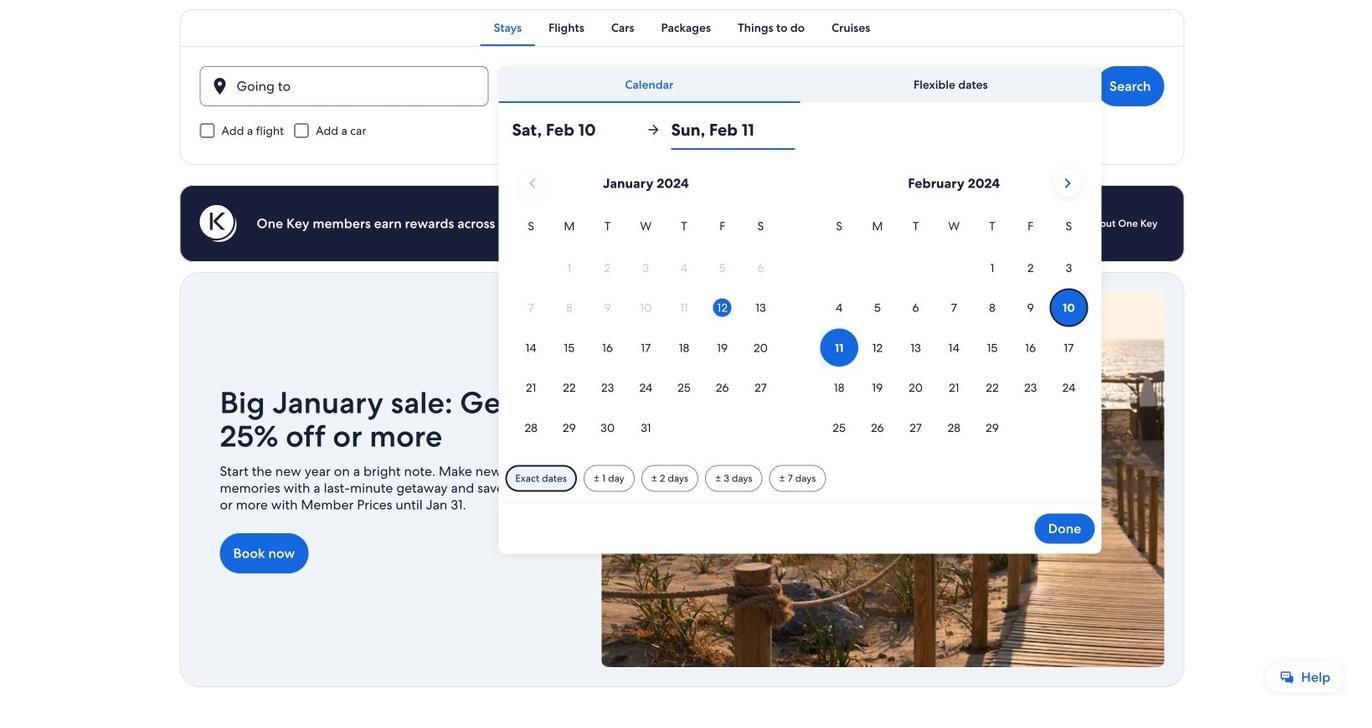 Task type: describe. For each thing, give the bounding box(es) containing it.
february 2024 element
[[820, 217, 1089, 449]]

0 vertical spatial tab list
[[180, 9, 1185, 46]]

directional image
[[646, 122, 661, 137]]

previous month image
[[523, 173, 543, 194]]

january 2024 element
[[512, 217, 780, 449]]



Task type: locate. For each thing, give the bounding box(es) containing it.
next month image
[[1058, 173, 1078, 194]]

today element
[[714, 299, 732, 317]]

tab list
[[180, 9, 1185, 46], [499, 66, 1102, 103]]

1 vertical spatial tab list
[[499, 66, 1102, 103]]

application
[[512, 163, 1089, 449]]



Task type: vqa. For each thing, say whether or not it's contained in the screenshot.
January 2024 element
yes



